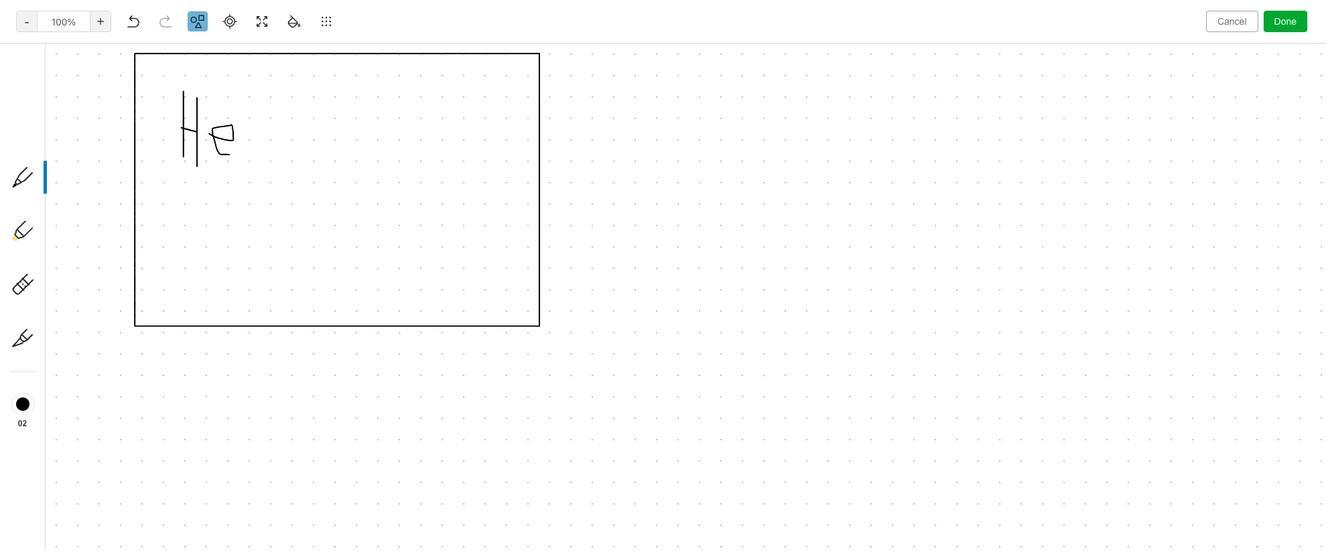 Task type: vqa. For each thing, say whether or not it's contained in the screenshot.
Try Evernote Personal for Free: Sync across all your devices. Cancel anytime.
no



Task type: describe. For each thing, give the bounding box(es) containing it.
home
[[29, 110, 55, 122]]

2 13 from the left
[[364, 219, 374, 231]]

just now up '35 min ago'
[[284, 112, 323, 124]]

click
[[24, 176, 44, 186]]

now down updated
[[305, 91, 323, 102]]

tree
[[177, 134, 196, 145]]

last edited on dec 5, 2023
[[427, 41, 544, 53]]

nov 27 for 28
[[344, 155, 375, 167]]

only
[[1199, 10, 1217, 21]]

1 workbook from the top
[[405, 91, 449, 102]]

nov 27 for 27
[[344, 177, 375, 188]]

you
[[1220, 10, 1234, 21]]

share button
[[1245, 5, 1294, 27]]

2023
[[521, 41, 544, 53]]

( for trash
[[57, 450, 60, 461]]

2 untitled from the top
[[177, 112, 211, 124]]

add tag image
[[447, 529, 463, 545]]

shared with me
[[29, 421, 97, 433]]

( for notes
[[58, 327, 62, 338]]

2 nov 13 from the left
[[344, 219, 374, 231]]

new
[[29, 76, 49, 88]]

here.
[[49, 200, 70, 210]]

35 min ago
[[284, 134, 332, 145]]

2 nov 14 from the left
[[344, 198, 374, 209]]

2 2 from the top
[[451, 112, 457, 124]]

tags
[[30, 400, 51, 411]]

3 untitled from the top
[[177, 177, 211, 188]]

stack
[[67, 188, 89, 198]]

shortcut
[[83, 160, 118, 171]]

the
[[46, 176, 60, 186]]

28
[[304, 155, 315, 167]]

just now down updated
[[284, 91, 323, 102]]

shortcuts
[[30, 132, 72, 143]]

edited
[[448, 41, 475, 53]]

tags button
[[0, 395, 160, 416]]

7 workbook 2 from the top
[[405, 219, 457, 231]]

now up 37 min ago
[[365, 112, 383, 124]]

5 untitled from the top
[[177, 219, 211, 231]]

7 2 from the top
[[451, 219, 457, 231]]

notes (
[[29, 327, 62, 339]]

tasks
[[29, 349, 54, 360]]

shared with me link
[[0, 416, 160, 438]]

1 13 from the left
[[304, 219, 314, 231]]

add
[[24, 200, 39, 210]]

home link
[[0, 105, 161, 127]]

2 workbook from the top
[[405, 112, 449, 124]]

3 workbook from the top
[[405, 134, 449, 145]]

on inside icon on a note, notebook, stack or tag to add it here.
[[93, 176, 103, 186]]

trash (
[[29, 450, 60, 462]]

1 nov 13 from the left
[[284, 219, 314, 231]]

row group containing title
[[161, 64, 708, 86]]

add a reminder image
[[424, 529, 440, 545]]

upgrade
[[69, 497, 109, 508]]

notebooks link
[[0, 373, 160, 395]]

now down created
[[365, 91, 383, 102]]

recent
[[15, 230, 44, 241]]

3 workbook 2 from the top
[[405, 134, 457, 145]]

3 2 from the top
[[451, 134, 457, 145]]

or
[[92, 188, 100, 198]]

notes inside group
[[46, 230, 70, 241]]

5 workbook 2 from the top
[[405, 177, 457, 188]]

shortcuts button
[[0, 127, 160, 148]]

note,
[[112, 176, 133, 186]]

1 14 from the left
[[304, 198, 314, 209]]

notebooks
[[30, 378, 77, 390]]

7
[[177, 42, 182, 53]]

me
[[83, 421, 97, 433]]

min for 37
[[358, 134, 374, 145]]

27 for 28
[[364, 155, 375, 167]]

just down created
[[344, 91, 363, 102]]

ago for 35 min ago
[[316, 134, 332, 145]]

min for 35
[[298, 134, 314, 145]]

tasks button
[[0, 344, 160, 365]]

just now down created
[[344, 91, 383, 102]]

on inside note window element
[[478, 41, 488, 53]]

5,
[[511, 41, 519, 53]]

1 2 from the top
[[451, 91, 457, 102]]

share
[[1256, 10, 1283, 21]]

add
[[24, 160, 41, 171]]



Task type: locate. For each thing, give the bounding box(es) containing it.
group containing add your first shortcut
[[0, 148, 160, 328]]

None search field
[[17, 39, 143, 63]]

expand tags image
[[3, 400, 14, 411]]

notes inside notes (
[[29, 327, 55, 339]]

1 ago from the left
[[316, 134, 332, 145]]

1 vertical spatial (
[[57, 450, 60, 461]]

note list element
[[161, 0, 708, 551]]

1 min from the left
[[298, 134, 314, 145]]

6 workbook from the top
[[405, 198, 449, 209]]

( inside notes (
[[58, 327, 62, 338]]

1 horizontal spatial 14
[[364, 198, 374, 209]]

nov 28
[[284, 155, 315, 167]]

tag
[[102, 188, 115, 198]]

nov 13
[[284, 219, 314, 231], [344, 219, 374, 231]]

settings image
[[137, 11, 153, 27]]

group
[[0, 148, 160, 328]]

1 vertical spatial on
[[93, 176, 103, 186]]

min right the 35
[[298, 134, 314, 145]]

with
[[63, 421, 81, 433]]

27
[[364, 155, 375, 167], [304, 177, 315, 188], [364, 177, 375, 188]]

1 horizontal spatial nov 13
[[344, 219, 374, 231]]

just down updated
[[284, 91, 303, 102]]

dec
[[491, 41, 508, 53]]

2 vertical spatial notes
[[29, 327, 55, 339]]

note window element
[[0, 0, 1326, 551]]

14 down 28
[[304, 198, 314, 209]]

row group
[[161, 64, 708, 86], [161, 86, 641, 236]]

2 title from the top
[[177, 155, 196, 167]]

1 horizontal spatial ago
[[376, 134, 392, 145]]

2
[[451, 91, 457, 102], [451, 112, 457, 124], [451, 134, 457, 145], [451, 155, 457, 167], [451, 177, 457, 188], [451, 198, 457, 209], [451, 219, 457, 231]]

1 row group from the top
[[161, 64, 708, 86]]

nov 14 down 37 min ago
[[344, 198, 374, 209]]

notes for notes (
[[29, 327, 55, 339]]

4 2 from the top
[[451, 155, 457, 167]]

last
[[427, 41, 445, 53]]

title 1
[[177, 155, 203, 167]]

0 vertical spatial on
[[478, 41, 488, 53]]

4 workbook from the top
[[405, 155, 449, 167]]

a
[[105, 176, 110, 186]]

1 horizontal spatial 13
[[364, 219, 374, 231]]

2 14 from the left
[[364, 198, 374, 209]]

it
[[42, 200, 47, 210]]

Search text field
[[17, 39, 143, 63]]

just up the 35
[[284, 112, 303, 124]]

nov 14
[[284, 198, 314, 209], [344, 198, 374, 209]]

workbook 2
[[405, 91, 457, 102], [405, 112, 457, 124], [405, 134, 457, 145], [405, 155, 457, 167], [405, 177, 457, 188], [405, 198, 457, 209], [405, 219, 457, 231]]

5 workbook from the top
[[405, 177, 449, 188]]

notes inside note list element
[[190, 13, 227, 29]]

notes
[[185, 42, 209, 53]]

2 row group from the top
[[161, 86, 641, 236]]

2 workbook 2 from the top
[[405, 112, 457, 124]]

6 2 from the top
[[451, 198, 457, 209]]

0 vertical spatial notes
[[190, 13, 227, 29]]

1 workbook 2 from the top
[[405, 91, 457, 102]]

0 horizontal spatial nov 14
[[284, 198, 314, 209]]

ago right "37"
[[376, 134, 392, 145]]

shared
[[29, 421, 60, 433]]

14
[[304, 198, 314, 209], [364, 198, 374, 209]]

35
[[284, 134, 296, 145]]

updated
[[284, 70, 319, 79]]

1 horizontal spatial min
[[358, 134, 374, 145]]

( right trash
[[57, 450, 60, 461]]

0 vertical spatial title
[[177, 70, 197, 79]]

just
[[284, 91, 303, 102], [344, 91, 363, 102], [284, 112, 303, 124], [344, 112, 363, 124]]

on left dec
[[478, 41, 488, 53]]

title down 7 notes
[[177, 70, 197, 79]]

untitled
[[177, 91, 211, 102], [177, 112, 211, 124], [177, 177, 211, 188], [177, 198, 211, 209], [177, 219, 211, 231]]

37
[[344, 134, 355, 145]]

now up '35 min ago'
[[305, 112, 323, 124]]

nov 27
[[344, 155, 375, 167], [284, 177, 315, 188], [344, 177, 375, 188]]

1 horizontal spatial on
[[478, 41, 488, 53]]

0 vertical spatial (
[[58, 327, 62, 338]]

13
[[304, 219, 314, 231], [364, 219, 374, 231]]

notebook,
[[24, 188, 65, 198]]

click the
[[24, 176, 62, 186]]

upgrade button
[[8, 489, 153, 516]]

1 untitled from the top
[[177, 91, 211, 102]]

min
[[298, 134, 314, 145], [358, 134, 374, 145]]

nov
[[284, 155, 301, 167], [344, 155, 362, 167], [284, 177, 301, 188], [344, 177, 362, 188], [284, 198, 301, 209], [344, 198, 362, 209], [284, 219, 301, 231], [344, 219, 362, 231]]

workbook
[[405, 91, 449, 102], [405, 112, 449, 124], [405, 134, 449, 145], [405, 155, 449, 167], [405, 177, 449, 188], [405, 198, 449, 209], [405, 219, 449, 231]]

trash
[[29, 451, 53, 462]]

notes up the notes
[[190, 13, 227, 29]]

first
[[64, 160, 81, 171]]

tree
[[0, 105, 161, 477]]

4 untitled from the top
[[177, 198, 211, 209]]

notes
[[190, 13, 227, 29], [46, 230, 70, 241], [29, 327, 55, 339]]

just up "37"
[[344, 112, 363, 124]]

title
[[177, 70, 197, 79], [177, 155, 196, 167]]

add your first shortcut
[[24, 160, 118, 171]]

on left a
[[93, 176, 103, 186]]

notes up tasks
[[29, 327, 55, 339]]

created
[[344, 70, 379, 79]]

14 down 37 min ago
[[364, 198, 374, 209]]

0 horizontal spatial 13
[[304, 219, 314, 231]]

(
[[58, 327, 62, 338], [57, 450, 60, 461]]

Note Editor text field
[[0, 0, 1326, 551]]

icon on a note, notebook, stack or tag to add it here.
[[24, 176, 133, 210]]

ago for 37 min ago
[[376, 134, 392, 145]]

to
[[118, 188, 126, 198]]

1 nov 14 from the left
[[284, 198, 314, 209]]

row group inside note list element
[[161, 86, 641, 236]]

recent notes
[[15, 230, 70, 241]]

0 horizontal spatial 14
[[304, 198, 314, 209]]

row group containing untitled
[[161, 86, 641, 236]]

ago left "37"
[[316, 134, 332, 145]]

0 horizontal spatial nov 13
[[284, 219, 314, 231]]

title left the 1
[[177, 155, 196, 167]]

7 workbook from the top
[[405, 219, 449, 231]]

7 notes
[[177, 42, 209, 53]]

0 horizontal spatial on
[[93, 176, 103, 186]]

0 horizontal spatial ago
[[316, 134, 332, 145]]

nov 14 down nov 28
[[284, 198, 314, 209]]

37 min ago
[[344, 134, 392, 145]]

6 workbook 2 from the top
[[405, 198, 457, 209]]

( up tasks button
[[58, 327, 62, 338]]

location
[[405, 70, 443, 79]]

1 vertical spatial notes
[[46, 230, 70, 241]]

4 workbook 2 from the top
[[405, 155, 457, 167]]

only you
[[1199, 10, 1234, 21]]

1 title from the top
[[177, 70, 197, 79]]

min right "37"
[[358, 134, 374, 145]]

tree containing home
[[0, 105, 161, 477]]

1
[[198, 155, 203, 167]]

5 2 from the top
[[451, 177, 457, 188]]

just now up 37 min ago
[[344, 112, 383, 124]]

27 for 27
[[364, 177, 375, 188]]

ago
[[316, 134, 332, 145], [376, 134, 392, 145]]

new button
[[8, 70, 153, 94]]

title for title 1
[[177, 155, 196, 167]]

0 horizontal spatial min
[[298, 134, 314, 145]]

just now
[[284, 91, 323, 102], [344, 91, 383, 102], [284, 112, 323, 124], [344, 112, 383, 124]]

notes right recent
[[46, 230, 70, 241]]

2 min from the left
[[358, 134, 374, 145]]

now
[[305, 91, 323, 102], [365, 91, 383, 102], [305, 112, 323, 124], [365, 112, 383, 124]]

( inside the trash (
[[57, 450, 60, 461]]

2 ago from the left
[[376, 134, 392, 145]]

1 horizontal spatial nov 14
[[344, 198, 374, 209]]

on
[[478, 41, 488, 53], [93, 176, 103, 186]]

your
[[43, 160, 62, 171]]

title for title
[[177, 70, 197, 79]]

1 vertical spatial title
[[177, 155, 196, 167]]

notes for notes
[[190, 13, 227, 29]]

icon
[[73, 176, 90, 186]]



